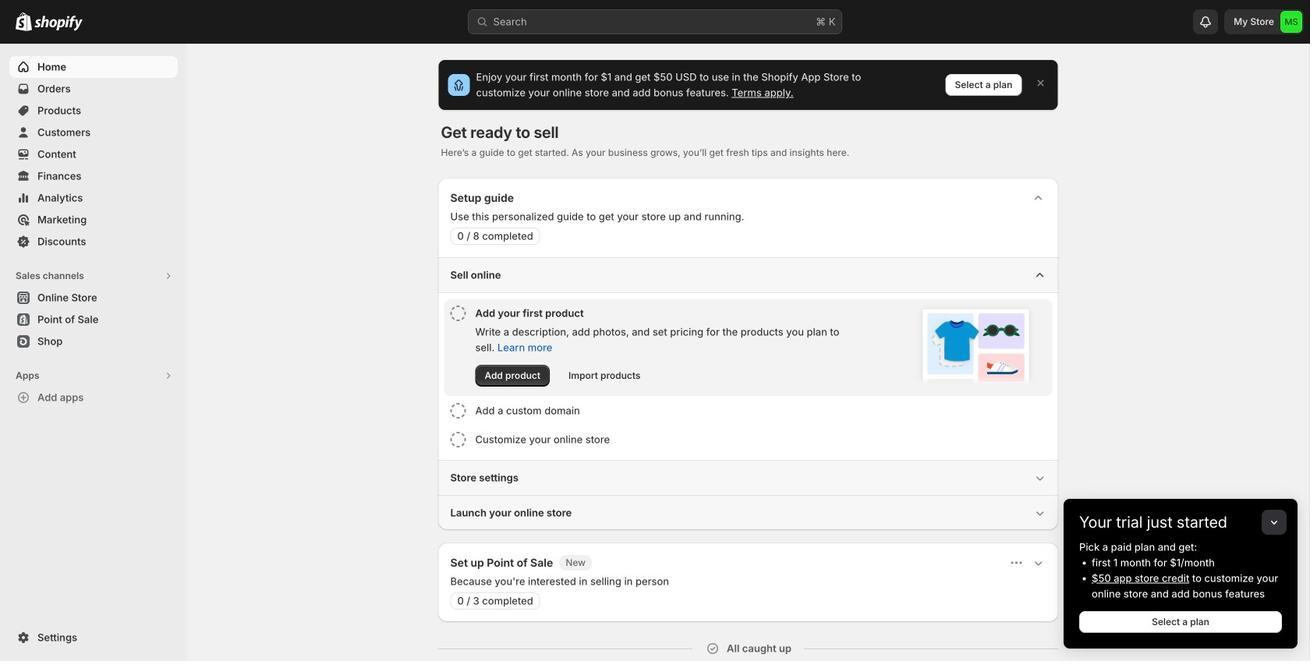 Task type: locate. For each thing, give the bounding box(es) containing it.
guide categories group
[[438, 257, 1059, 530]]

add a custom domain group
[[444, 397, 1052, 425]]

shopify image
[[34, 15, 83, 31]]

setup guide region
[[438, 178, 1059, 530]]

add your first product group
[[444, 299, 1052, 396]]



Task type: describe. For each thing, give the bounding box(es) containing it.
mark add your first product as done image
[[450, 306, 466, 321]]

customize your online store group
[[444, 426, 1052, 454]]

mark add a custom domain as done image
[[450, 403, 466, 419]]

my store image
[[1280, 11, 1302, 33]]

sell online group
[[438, 257, 1059, 460]]

shopify image
[[16, 12, 32, 31]]

mark customize your online store as done image
[[450, 432, 466, 448]]



Task type: vqa. For each thing, say whether or not it's contained in the screenshot.
the 3 days left in your trial Element
no



